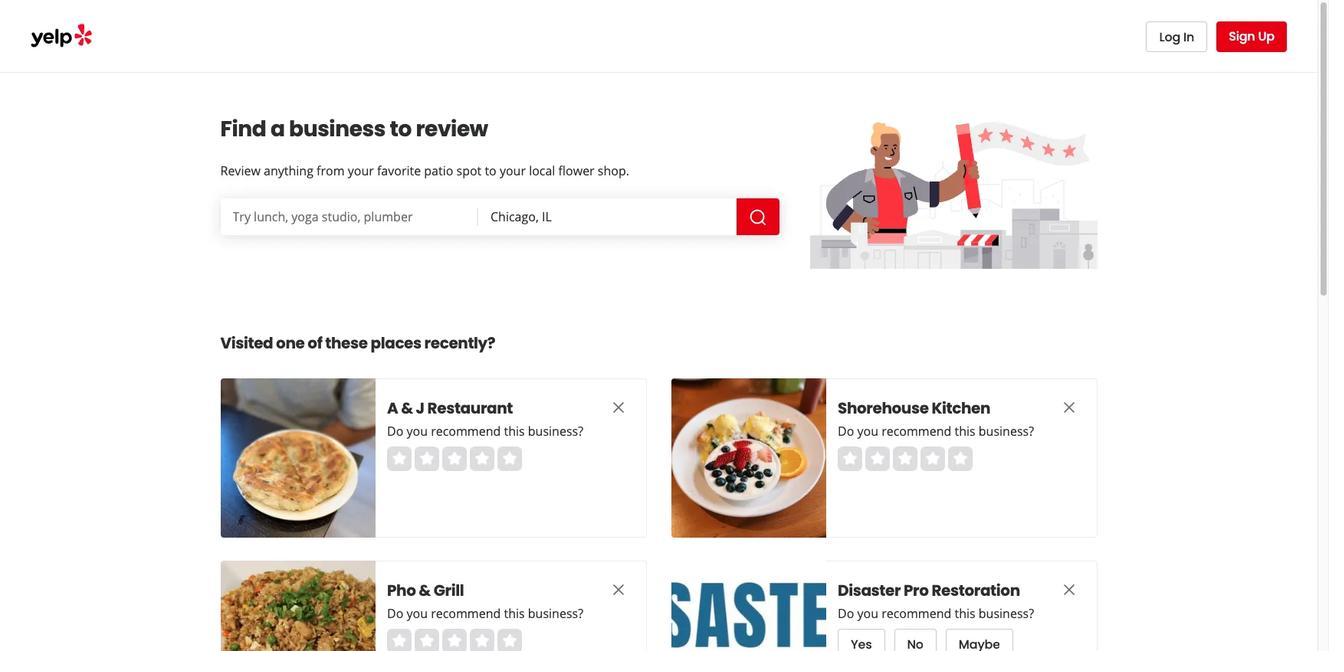 Task type: vqa. For each thing, say whether or not it's contained in the screenshot.
top &
yes



Task type: describe. For each thing, give the bounding box(es) containing it.
do for shorehouse
[[838, 423, 854, 440]]

you for shorehouse
[[857, 423, 878, 440]]

sign up link
[[1217, 21, 1288, 52]]

this for a & j restaurant
[[504, 423, 525, 440]]

review
[[220, 163, 261, 179]]

sign up
[[1229, 28, 1275, 45]]

none field near
[[491, 209, 724, 225]]

log in link
[[1147, 21, 1208, 52]]

dismiss card image for pho & grill
[[609, 581, 628, 600]]

find a business to review
[[220, 114, 488, 144]]

recommend for disaster
[[882, 606, 952, 623]]

dismiss card image for a & j restaurant
[[609, 399, 628, 417]]

do for disaster
[[838, 606, 854, 623]]

business? for disaster pro restoration
[[979, 606, 1034, 623]]

dismiss card image for disaster pro restoration
[[1060, 581, 1079, 600]]

recommend for a
[[431, 423, 501, 440]]

& for a
[[401, 398, 413, 419]]

photo of shorehouse kitchen image
[[671, 379, 826, 538]]

visited
[[220, 333, 273, 354]]

patio
[[424, 163, 453, 179]]

shorehouse kitchen link
[[838, 398, 1029, 419]]

restaurant
[[427, 398, 513, 419]]

business? for shorehouse kitchen
[[979, 423, 1034, 440]]

a & j restaurant link
[[387, 398, 579, 419]]

these
[[325, 333, 368, 354]]

favorite
[[377, 163, 421, 179]]

1 vertical spatial to
[[485, 163, 497, 179]]

search image
[[749, 208, 767, 227]]

one
[[276, 333, 305, 354]]

pho
[[387, 580, 416, 602]]

find
[[220, 114, 266, 144]]

shorehouse kitchen
[[838, 398, 990, 419]]

photo of disaster pro restoration image
[[671, 561, 826, 652]]

rating element for a
[[387, 447, 522, 472]]

from
[[317, 163, 345, 179]]

spot
[[457, 163, 482, 179]]

restoration
[[932, 580, 1020, 602]]

dismiss card image for shorehouse kitchen
[[1060, 399, 1079, 417]]



Task type: locate. For each thing, give the bounding box(es) containing it.
1 horizontal spatial to
[[485, 163, 497, 179]]

do you recommend this business? down pho & grill link
[[387, 606, 583, 623]]

this for shorehouse kitchen
[[955, 423, 976, 440]]

0 vertical spatial dismiss card image
[[609, 399, 628, 417]]

log
[[1160, 28, 1181, 46]]

this
[[504, 423, 525, 440], [955, 423, 976, 440], [504, 606, 525, 623], [955, 606, 976, 623]]

business?
[[528, 423, 583, 440], [979, 423, 1034, 440], [528, 606, 583, 623], [979, 606, 1034, 623]]

shop.
[[598, 163, 630, 179]]

you down 'disaster'
[[857, 606, 878, 623]]

None radio
[[387, 447, 411, 472], [414, 447, 439, 472], [470, 447, 494, 472], [921, 447, 945, 472], [387, 630, 411, 652], [414, 630, 439, 652], [497, 630, 522, 652], [387, 447, 411, 472], [414, 447, 439, 472], [470, 447, 494, 472], [921, 447, 945, 472], [387, 630, 411, 652], [414, 630, 439, 652], [497, 630, 522, 652]]

&
[[401, 398, 413, 419], [419, 580, 431, 602]]

disaster pro restoration link
[[838, 580, 1029, 602]]

business? for pho & grill
[[528, 606, 583, 623]]

flower
[[559, 163, 595, 179]]

business? down kitchen
[[979, 423, 1034, 440]]

disaster pro restoration
[[838, 580, 1020, 602]]

none field down 'shop.'
[[491, 209, 724, 225]]

to
[[390, 114, 412, 144], [485, 163, 497, 179]]

none field find
[[233, 209, 466, 225]]

do you recommend this business?
[[387, 423, 583, 440], [838, 423, 1034, 440], [387, 606, 583, 623], [838, 606, 1034, 623]]

this down pho & grill link
[[504, 606, 525, 623]]

do for pho
[[387, 606, 403, 623]]

pro
[[904, 580, 929, 602]]

do down shorehouse
[[838, 423, 854, 440]]

rating element down a & j restaurant
[[387, 447, 522, 472]]

anything
[[264, 163, 314, 179]]

do for a
[[387, 423, 403, 440]]

dismiss card image
[[1060, 399, 1079, 417], [609, 581, 628, 600]]

none field down from
[[233, 209, 466, 225]]

recommend down shorehouse kitchen
[[882, 423, 952, 440]]

1 horizontal spatial dismiss card image
[[1060, 399, 1079, 417]]

you down shorehouse
[[857, 423, 878, 440]]

rating element for pho
[[387, 630, 522, 652]]

recommend for pho
[[431, 606, 501, 623]]

1 your from the left
[[348, 163, 374, 179]]

of
[[308, 333, 322, 354]]

& for pho
[[419, 580, 431, 602]]

rating element down grill
[[387, 630, 522, 652]]

do you recommend this business? down the shorehouse kitchen link at bottom right
[[838, 423, 1034, 440]]

local
[[529, 163, 555, 179]]

0 horizontal spatial your
[[348, 163, 374, 179]]

recommend for shorehouse
[[882, 423, 952, 440]]

1 horizontal spatial &
[[419, 580, 431, 602]]

0 horizontal spatial dismiss card image
[[609, 399, 628, 417]]

in
[[1184, 28, 1195, 46]]

1 vertical spatial dismiss card image
[[609, 581, 628, 600]]

recommend
[[431, 423, 501, 440], [882, 423, 952, 440], [431, 606, 501, 623], [882, 606, 952, 623]]

None search field
[[220, 199, 783, 235]]

1 horizontal spatial none field
[[491, 209, 724, 225]]

0 horizontal spatial none field
[[233, 209, 466, 225]]

places
[[371, 333, 422, 354]]

0 vertical spatial to
[[390, 114, 412, 144]]

do down a in the left of the page
[[387, 423, 403, 440]]

up
[[1259, 28, 1275, 45]]

None radio
[[442, 447, 467, 472], [497, 447, 522, 472], [838, 447, 862, 472], [865, 447, 890, 472], [893, 447, 918, 472], [948, 447, 973, 472], [442, 630, 467, 652], [470, 630, 494, 652], [442, 447, 467, 472], [497, 447, 522, 472], [838, 447, 862, 472], [865, 447, 890, 472], [893, 447, 918, 472], [948, 447, 973, 472], [442, 630, 467, 652], [470, 630, 494, 652]]

0 vertical spatial &
[[401, 398, 413, 419]]

recommend down restaurant
[[431, 423, 501, 440]]

visited one of these places recently?
[[220, 333, 496, 354]]

0 horizontal spatial &
[[401, 398, 413, 419]]

Find text field
[[233, 209, 466, 225]]

pho & grill
[[387, 580, 464, 602]]

do you recommend this business? down disaster pro restoration link
[[838, 606, 1034, 623]]

1 horizontal spatial your
[[500, 163, 526, 179]]

business? down a & j restaurant link
[[528, 423, 583, 440]]

disaster
[[838, 580, 901, 602]]

log in
[[1160, 28, 1195, 46]]

None field
[[233, 209, 466, 225], [491, 209, 724, 225]]

2 your from the left
[[500, 163, 526, 179]]

do you recommend this business? for a & j restaurant
[[387, 423, 583, 440]]

a
[[387, 398, 398, 419]]

you for a
[[406, 423, 428, 440]]

rating element down shorehouse kitchen
[[838, 447, 973, 472]]

business? down restoration
[[979, 606, 1034, 623]]

recommend down pro
[[882, 606, 952, 623]]

1 horizontal spatial dismiss card image
[[1060, 581, 1079, 600]]

this for disaster pro restoration
[[955, 606, 976, 623]]

photo of pho & grill image
[[220, 561, 375, 652]]

your left local
[[500, 163, 526, 179]]

you
[[406, 423, 428, 440], [857, 423, 878, 440], [406, 606, 428, 623], [857, 606, 878, 623]]

business? for a & j restaurant
[[528, 423, 583, 440]]

kitchen
[[932, 398, 990, 419]]

dismiss card image
[[609, 399, 628, 417], [1060, 581, 1079, 600]]

this down a & j restaurant link
[[504, 423, 525, 440]]

your
[[348, 163, 374, 179], [500, 163, 526, 179]]

0 horizontal spatial dismiss card image
[[609, 581, 628, 600]]

1 none field from the left
[[233, 209, 466, 225]]

shorehouse
[[838, 398, 929, 419]]

sign
[[1229, 28, 1256, 45]]

do you recommend this business? for disaster pro restoration
[[838, 606, 1034, 623]]

do you recommend this business? for shorehouse kitchen
[[838, 423, 1034, 440]]

do you recommend this business? down a & j restaurant link
[[387, 423, 583, 440]]

j
[[416, 398, 424, 419]]

do down pho
[[387, 606, 403, 623]]

do
[[387, 423, 403, 440], [838, 423, 854, 440], [387, 606, 403, 623], [838, 606, 854, 623]]

this down restoration
[[955, 606, 976, 623]]

business
[[289, 114, 386, 144]]

recommend down pho & grill link
[[431, 606, 501, 623]]

this down kitchen
[[955, 423, 976, 440]]

grill
[[433, 580, 464, 602]]

review
[[416, 114, 488, 144]]

recently?
[[425, 333, 496, 354]]

1 vertical spatial &
[[419, 580, 431, 602]]

a & j restaurant
[[387, 398, 513, 419]]

review anything from your favorite patio spot to your local flower shop.
[[220, 163, 630, 179]]

you for pho
[[406, 606, 428, 623]]

pho & grill link
[[387, 580, 579, 602]]

to up favorite
[[390, 114, 412, 144]]

Near text field
[[491, 209, 724, 225]]

1 vertical spatial dismiss card image
[[1060, 581, 1079, 600]]

to right spot
[[485, 163, 497, 179]]

& right pho
[[419, 580, 431, 602]]

business? down pho & grill link
[[528, 606, 583, 623]]

do you recommend this business? for pho & grill
[[387, 606, 583, 623]]

rating element for shorehouse
[[838, 447, 973, 472]]

rating element
[[387, 447, 522, 472], [838, 447, 973, 472], [387, 630, 522, 652]]

& left j
[[401, 398, 413, 419]]

you down pho & grill
[[406, 606, 428, 623]]

photo of a & j restaurant image
[[220, 379, 375, 538]]

do down 'disaster'
[[838, 606, 854, 623]]

your right from
[[348, 163, 374, 179]]

2 none field from the left
[[491, 209, 724, 225]]

0 vertical spatial dismiss card image
[[1060, 399, 1079, 417]]

you down j
[[406, 423, 428, 440]]

this for pho & grill
[[504, 606, 525, 623]]

a
[[271, 114, 285, 144]]

you for disaster
[[857, 606, 878, 623]]

0 horizontal spatial to
[[390, 114, 412, 144]]



